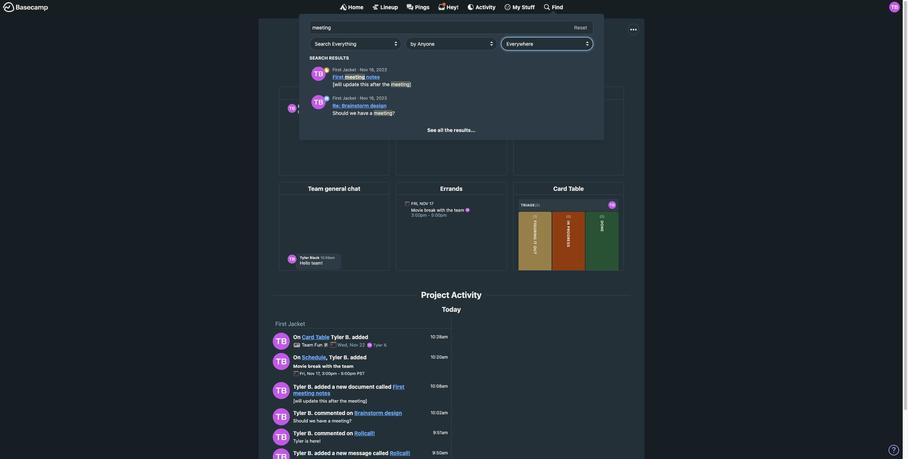 Task type: vqa. For each thing, say whether or not it's contained in the screenshot.


Task type: locate. For each thing, give the bounding box(es) containing it.
notes down first
[[366, 74, 380, 80]]

switch accounts image
[[3, 2, 48, 13]]

meeting down re: brainstorm design link
[[374, 110, 393, 116]]

nov down first
[[360, 67, 368, 72]]

1 horizontal spatial update
[[343, 81, 359, 87]]

colors! right lot
[[565, 49, 582, 55]]

rollcall! link
[[354, 430, 375, 436], [390, 450, 411, 456]]

tyler black image for tyler b. added a new message called rollcall!
[[273, 449, 290, 459]]

called for document
[[376, 383, 392, 390]]

jacket up re: brainstorm design link
[[343, 96, 356, 101]]

tyler black image for ,       tyler b. added
[[273, 353, 290, 370]]

2 new from the top
[[336, 450, 347, 456]]

5:00pm
[[341, 371, 356, 376]]

tyler black image for tyler b. commented on brainstorm design
[[273, 409, 290, 426]]

update
[[343, 81, 359, 87], [303, 398, 318, 404]]

[will update this after the meeting]
[[293, 398, 367, 404]]

tyler right 22
[[373, 343, 383, 348]]

nov inside 'movie break with the team fri, nov 17, 3:00pm -     5:00pm pst'
[[307, 371, 315, 376]]

0 horizontal spatial notes
[[316, 390, 330, 396]]

a inside first jacket · nov 16, 2023 re: brainstorm design should we have a meeting ?
[[370, 110, 373, 116]]

0 horizontal spatial colors!
[[522, 49, 539, 55]]

10:02am element
[[431, 410, 448, 415]]

2 and from the left
[[511, 49, 521, 55]]

search results
[[310, 55, 349, 61]]

1 commented from the top
[[314, 410, 345, 416]]

1 vertical spatial 16,
[[369, 96, 375, 101]]

my stuff button
[[504, 4, 535, 11]]

1 vertical spatial on
[[347, 430, 353, 436]]

after
[[370, 81, 381, 87], [329, 398, 339, 404]]

tyler down 'fri,'
[[293, 383, 306, 390]]

· inside first jacket · nov 16, 2023 first meeting notes [will update this after the meeting ]
[[358, 67, 359, 72]]

0 vertical spatial [will
[[333, 81, 342, 87]]

?
[[393, 110, 395, 116]]

the right all
[[445, 127, 453, 133]]

0 vertical spatial new
[[336, 383, 347, 390]]

0 horizontal spatial rollcall!
[[354, 430, 375, 436]]

jacket for first jacket · nov 16, 2023 first meeting notes [will update this after the meeting ]
[[343, 67, 356, 72]]

and
[[484, 49, 494, 55], [511, 49, 521, 55]]

this
[[361, 81, 369, 87], [320, 398, 327, 404]]

0 horizontal spatial update
[[303, 398, 318, 404]]

commented down should we have a meeting?
[[314, 430, 345, 436]]

1 · from the top
[[358, 67, 359, 72]]

find
[[552, 4, 563, 10]]

16, inside first jacket · nov 16, 2023 first meeting notes [will update this after the meeting ]
[[369, 67, 375, 72]]

1 horizontal spatial should
[[333, 110, 349, 116]]

activity left "my"
[[476, 4, 496, 10]]

16, down first
[[369, 67, 375, 72]]

tyler down is
[[293, 450, 306, 456]]

on up meeting?
[[347, 410, 353, 416]]

tyler black image for card table
[[273, 333, 290, 350]]

1 horizontal spatial we
[[350, 110, 356, 116]]

1 vertical spatial activity
[[451, 290, 482, 300]]

a down 3:00pm
[[332, 383, 335, 390]]

commented up should we have a meeting?
[[314, 410, 345, 416]]

a down the tyler b. commented on rollcall!
[[332, 450, 335, 456]]

on schedule ,       tyler b. added
[[293, 354, 367, 361]]

Search for… search field
[[310, 21, 594, 34]]

first jacket · nov 16, 2023 first meeting notes [will update this after the meeting ]
[[333, 67, 412, 87]]

1 vertical spatial this
[[320, 398, 327, 404]]

16, for design
[[369, 96, 375, 101]]

added down 17,
[[314, 383, 331, 390]]

tyler for tyler b. added a new message called rollcall!
[[293, 450, 306, 456]]

2 of from the left
[[558, 49, 563, 55]]

should up is
[[293, 418, 308, 424]]

of right lot
[[558, 49, 563, 55]]

1 16, from the top
[[369, 67, 375, 72]]

-
[[338, 371, 340, 376]]

1 horizontal spatial colors!
[[565, 49, 582, 55]]

lineup
[[381, 4, 398, 10]]

0 horizontal spatial [will
[[293, 398, 302, 404]]

1 vertical spatial brainstorm
[[354, 410, 383, 416]]

0 vertical spatial this
[[361, 81, 369, 87]]

1 vertical spatial 2023
[[376, 96, 387, 101]]

on up movie
[[293, 354, 301, 361]]

jacket for first jacket
[[288, 321, 305, 327]]

colors! left a
[[522, 49, 539, 55]]

1 vertical spatial called
[[373, 450, 389, 456]]

this up should we have a meeting?
[[320, 398, 327, 404]]

first inside first meeting notes
[[393, 383, 405, 390]]

2023 down first jacket · nov 16, 2023 first meeting notes [will update this after the meeting ]
[[376, 96, 387, 101]]

jacket up card
[[288, 321, 305, 327]]

a down re: brainstorm design link
[[370, 110, 373, 116]]

tyler up the wed,
[[331, 334, 344, 340]]

0 vertical spatial activity
[[476, 4, 496, 10]]

after up first jacket · nov 16, 2023 re: brainstorm design should we have a meeting ?
[[370, 81, 381, 87]]

first for first jacket · nov 16, 2023 re: brainstorm design should we have a meeting ?
[[333, 96, 342, 101]]

of
[[391, 49, 396, 55], [558, 49, 563, 55]]

brainstorm down the meeting]
[[354, 410, 383, 416]]

1 of from the left
[[391, 49, 396, 55]]

rabits
[[468, 49, 483, 55]]

1 2023 from the top
[[376, 67, 387, 72]]

b. down tyler is here!
[[308, 450, 313, 456]]

update inside first jacket · nov 16, 2023 first meeting notes [will update this after the meeting ]
[[343, 81, 359, 87]]

activity
[[476, 4, 496, 10], [451, 290, 482, 300]]

we
[[350, 110, 356, 116], [309, 418, 316, 424]]

0 vertical spatial update
[[343, 81, 359, 87]]

2023 inside first jacket · nov 16, 2023 re: brainstorm design should we have a meeting ?
[[376, 96, 387, 101]]

strips
[[495, 49, 509, 55]]

the left first
[[353, 49, 361, 55]]

have up the tyler b. commented on rollcall!
[[317, 418, 327, 424]]

1 vertical spatial have
[[317, 418, 327, 424]]

2 · from the top
[[358, 96, 359, 101]]

activity up today
[[451, 290, 482, 300]]

this up first jacket · nov 16, 2023 re: brainstorm design should we have a meeting ?
[[361, 81, 369, 87]]

meeting
[[345, 74, 365, 80], [391, 81, 410, 87], [374, 110, 393, 116], [293, 390, 315, 396]]

tyler black image
[[311, 67, 326, 81], [273, 333, 290, 350], [367, 343, 372, 348], [273, 382, 290, 399], [273, 429, 290, 446]]

called
[[376, 383, 392, 390], [373, 450, 389, 456]]

0 vertical spatial rollcall!
[[354, 430, 375, 436]]

0 vertical spatial on
[[347, 410, 353, 416]]

1 vertical spatial should
[[293, 418, 308, 424]]

0 horizontal spatial rollcall! link
[[354, 430, 375, 436]]

jacket inside first jacket · nov 16, 2023 first meeting notes [will update this after the meeting ]
[[343, 67, 356, 72]]

None reset field
[[571, 23, 591, 32]]

jacket down results
[[343, 67, 356, 72]]

1 vertical spatial rollcall! link
[[390, 450, 411, 456]]

tyler b. added a new message called rollcall!
[[293, 450, 411, 456]]

tyler up should we have a meeting?
[[293, 410, 306, 416]]

0 vertical spatial commented
[[314, 410, 345, 416]]

2 nov 16, 2023 element from the top
[[360, 96, 387, 101]]

notes
[[366, 74, 380, 80], [316, 390, 330, 396]]

1 horizontal spatial after
[[370, 81, 381, 87]]

called right message
[[373, 450, 389, 456]]

0 horizontal spatial of
[[391, 49, 396, 55]]

· for brainstorm
[[358, 96, 359, 101]]

of right jacket
[[391, 49, 396, 55]]

0 vertical spatial 2023
[[376, 67, 387, 72]]

2 on from the top
[[293, 354, 301, 361]]

nov 16, 2023 element
[[360, 67, 387, 72], [360, 96, 387, 101]]

new left message
[[336, 450, 347, 456]]

1 new from the top
[[336, 383, 347, 390]]

new for message
[[336, 450, 347, 456]]

and right strips
[[511, 49, 521, 55]]

the
[[353, 49, 361, 55], [397, 49, 406, 55], [382, 81, 390, 87], [445, 127, 453, 133], [333, 363, 341, 369], [340, 398, 347, 404]]

0 vertical spatial rollcall! link
[[354, 430, 375, 436]]

activity inside activity link
[[476, 4, 496, 10]]

[will down 'fri,'
[[293, 398, 302, 404]]

jacket
[[447, 33, 482, 46], [343, 67, 356, 72], [343, 96, 356, 101], [288, 321, 305, 327]]

0 vertical spatial notes
[[366, 74, 380, 80]]

table
[[316, 334, 330, 340]]

nov
[[360, 67, 368, 72], [360, 96, 368, 101], [350, 342, 358, 348], [307, 371, 315, 376]]

after down tyler b. added a new document called
[[329, 398, 339, 404]]

results…
[[454, 127, 476, 133]]

b. for tyler b. added a new message called rollcall!
[[308, 450, 313, 456]]

1 horizontal spatial this
[[361, 81, 369, 87]]

tyler left is
[[293, 438, 304, 444]]

none reset field inside main 'element'
[[571, 23, 591, 32]]

new
[[336, 383, 347, 390], [336, 450, 347, 456]]

· inside first jacket · nov 16, 2023 re: brainstorm design should we have a meeting ?
[[358, 96, 359, 101]]

0 vertical spatial on
[[293, 334, 301, 340]]

the up -
[[333, 363, 341, 369]]

design
[[370, 102, 387, 108], [385, 410, 402, 416]]

0 vertical spatial we
[[350, 110, 356, 116]]

0 horizontal spatial we
[[309, 418, 316, 424]]

b.
[[345, 334, 351, 340], [384, 343, 388, 348], [344, 354, 349, 361], [308, 383, 313, 390], [308, 410, 313, 416], [308, 430, 313, 436], [308, 450, 313, 456]]

notes inside first meeting notes
[[316, 390, 330, 396]]

·
[[358, 67, 359, 72], [358, 96, 359, 101]]

1 vertical spatial commented
[[314, 430, 345, 436]]

2023 down jacket
[[376, 67, 387, 72]]

1 vertical spatial [will
[[293, 398, 302, 404]]

0 vertical spatial 16,
[[369, 67, 375, 72]]

1 vertical spatial on
[[293, 354, 301, 361]]

9:51am
[[433, 430, 448, 435]]

b. right 22
[[384, 343, 388, 348]]

b. for tyler b. commented on rollcall!
[[308, 430, 313, 436]]

nov 16, 2023 element up re: brainstorm design link
[[360, 96, 387, 101]]

1 vertical spatial ·
[[358, 96, 359, 101]]

16, inside first jacket · nov 16, 2023 re: brainstorm design should we have a meeting ?
[[369, 96, 375, 101]]

meeting?
[[332, 418, 352, 424]]

first jacket
[[276, 321, 305, 327]]

tyler up is
[[293, 430, 306, 436]]

first jacket let's create the first jacket of the company! i am thinking rabits and strips and colors! a lot of colors!
[[321, 33, 582, 55]]

16, for notes
[[369, 67, 375, 72]]

jacket inside first jacket let's create the first jacket of the company! i am thinking rabits and strips and colors! a lot of colors!
[[447, 33, 482, 46]]

2023 for design
[[376, 96, 387, 101]]

22
[[360, 342, 365, 348]]

jacket inside first jacket · nov 16, 2023 re: brainstorm design should we have a meeting ?
[[343, 96, 356, 101]]

1 horizontal spatial have
[[358, 110, 369, 116]]

am
[[437, 49, 445, 55]]

a left meeting?
[[328, 418, 331, 424]]

jacket for first jacket · nov 16, 2023 re: brainstorm design should we have a meeting ?
[[343, 96, 356, 101]]

0 vertical spatial ·
[[358, 67, 359, 72]]

1 horizontal spatial rollcall! link
[[390, 450, 411, 456]]

tyler for tyler is here!
[[293, 438, 304, 444]]

0 vertical spatial brainstorm
[[342, 102, 369, 108]]

b. down break
[[308, 383, 313, 390]]

should down the re:
[[333, 110, 349, 116]]

first inside first jacket · nov 16, 2023 re: brainstorm design should we have a meeting ?
[[333, 96, 342, 101]]

here!
[[310, 438, 321, 444]]

1 on from the top
[[347, 410, 353, 416]]

the left ]
[[382, 81, 390, 87]]

0 horizontal spatial have
[[317, 418, 327, 424]]

a for should we have a meeting?
[[328, 418, 331, 424]]

first
[[362, 49, 372, 55]]

should inside first jacket · nov 16, 2023 re: brainstorm design should we have a meeting ?
[[333, 110, 349, 116]]

0 vertical spatial have
[[358, 110, 369, 116]]

0 vertical spatial called
[[376, 383, 392, 390]]

0 vertical spatial design
[[370, 102, 387, 108]]

all
[[438, 127, 444, 133]]

1 horizontal spatial notes
[[366, 74, 380, 80]]

1 vertical spatial update
[[303, 398, 318, 404]]

commented
[[314, 410, 345, 416], [314, 430, 345, 436]]

1 horizontal spatial and
[[511, 49, 521, 55]]

2 commented from the top
[[314, 430, 345, 436]]

on
[[293, 334, 301, 340], [293, 354, 301, 361]]

a for tyler b. added a new message called rollcall!
[[332, 450, 335, 456]]

1 horizontal spatial rollcall!
[[390, 450, 411, 456]]

have
[[358, 110, 369, 116], [317, 418, 327, 424]]

brainstorm right the re:
[[342, 102, 369, 108]]

project activity
[[421, 290, 482, 300]]

notes up [will update this after the meeting]
[[316, 390, 330, 396]]

tyler for tyler b.
[[373, 343, 383, 348]]

main element
[[0, 0, 903, 140]]

movie
[[293, 363, 307, 369]]

new for document
[[336, 383, 347, 390]]

0 vertical spatial should
[[333, 110, 349, 116]]

tyler for tyler b. commented on rollcall!
[[293, 430, 306, 436]]

design inside first jacket · nov 16, 2023 re: brainstorm design should we have a meeting ?
[[370, 102, 387, 108]]

1 vertical spatial nov 16, 2023 element
[[360, 96, 387, 101]]

added down here!
[[314, 450, 331, 456]]

on left card
[[293, 334, 301, 340]]

card
[[302, 334, 314, 340]]

on
[[347, 410, 353, 416], [347, 430, 353, 436]]

1 horizontal spatial [will
[[333, 81, 342, 87]]

0 vertical spatial nov 16, 2023 element
[[360, 67, 387, 72]]

tyler black image
[[890, 2, 900, 12], [311, 95, 326, 109], [273, 353, 290, 370], [273, 409, 290, 426], [273, 449, 290, 459]]

2023 inside first jacket · nov 16, 2023 first meeting notes [will update this after the meeting ]
[[376, 67, 387, 72]]

first meeting notes link
[[293, 383, 405, 396]]

nov up re: brainstorm design link
[[360, 96, 368, 101]]

first
[[421, 33, 444, 46], [333, 67, 342, 72], [333, 74, 344, 80], [333, 96, 342, 101], [276, 321, 287, 327], [393, 383, 405, 390]]

fri,
[[300, 371, 306, 376]]

on down meeting?
[[347, 430, 353, 436]]

lineup link
[[372, 4, 398, 11]]

1 horizontal spatial of
[[558, 49, 563, 55]]

nov left 17,
[[307, 371, 315, 376]]

10:08am element
[[431, 384, 448, 389]]

2 on from the top
[[347, 430, 353, 436]]

a
[[370, 110, 373, 116], [332, 383, 335, 390], [328, 418, 331, 424], [332, 450, 335, 456]]

1 and from the left
[[484, 49, 494, 55]]

first inside first jacket let's create the first jacket of the company! i am thinking rabits and strips and colors! a lot of colors!
[[421, 33, 444, 46]]

rollcall!
[[354, 430, 375, 436], [390, 450, 411, 456]]

on for brainstorm
[[347, 410, 353, 416]]

new down -
[[336, 383, 347, 390]]

2 2023 from the top
[[376, 96, 387, 101]]

0 horizontal spatial should
[[293, 418, 308, 424]]

tyler black image for first meeting notes
[[273, 382, 290, 399]]

1 vertical spatial notes
[[316, 390, 330, 396]]

the down first meeting notes
[[340, 398, 347, 404]]

1 on from the top
[[293, 334, 301, 340]]

we down re: brainstorm design link
[[350, 110, 356, 116]]

should
[[333, 110, 349, 116], [293, 418, 308, 424]]

added up 22
[[352, 334, 368, 340]]

· for meeting
[[358, 67, 359, 72]]

for search image
[[324, 96, 329, 102]]

10:28am
[[431, 334, 448, 340]]

a
[[541, 49, 545, 55]]

and left strips
[[484, 49, 494, 55]]

2 16, from the top
[[369, 96, 375, 101]]

0 vertical spatial after
[[370, 81, 381, 87]]

called right "document"
[[376, 383, 392, 390]]

b. up should we have a meeting?
[[308, 410, 313, 416]]

today
[[442, 305, 461, 313]]

1 nov 16, 2023 element from the top
[[360, 67, 387, 72]]

1 vertical spatial new
[[336, 450, 347, 456]]

colors!
[[522, 49, 539, 55], [565, 49, 582, 55]]

meeting down 'fri,'
[[293, 390, 315, 396]]

0 horizontal spatial after
[[329, 398, 339, 404]]

hey! button
[[438, 2, 459, 11]]

meeting down results
[[345, 74, 365, 80]]

1 vertical spatial we
[[309, 418, 316, 424]]

movie break with the team fri, nov 17, 3:00pm -     5:00pm pst
[[293, 363, 365, 376]]

[will up the re:
[[333, 81, 342, 87]]

we up here!
[[309, 418, 316, 424]]

16, up re: brainstorm design link
[[369, 96, 375, 101]]

1 vertical spatial after
[[329, 398, 339, 404]]

jacket up thinking
[[447, 33, 482, 46]]

b. up tyler is here!
[[308, 430, 313, 436]]

have down re: brainstorm design link
[[358, 110, 369, 116]]

nov 16, 2023 element down first
[[360, 67, 387, 72]]

project
[[421, 290, 450, 300]]

meeting inside first meeting notes
[[293, 390, 315, 396]]

create
[[335, 49, 351, 55]]

0 horizontal spatial this
[[320, 398, 327, 404]]

for search image
[[324, 67, 329, 73]]

0 horizontal spatial and
[[484, 49, 494, 55]]

10:20am element
[[431, 354, 448, 360]]

update up re: brainstorm design link
[[343, 81, 359, 87]]

update up should we have a meeting?
[[303, 398, 318, 404]]



Task type: describe. For each thing, give the bounding box(es) containing it.
let's
[[321, 49, 333, 55]]

hey!
[[447, 4, 459, 10]]

a for tyler b. added a new document called
[[332, 383, 335, 390]]

10:28am element
[[431, 334, 448, 340]]

home
[[348, 4, 364, 10]]

rollcall! link for tyler b. added a new message called
[[390, 450, 411, 456]]

1 vertical spatial design
[[385, 410, 402, 416]]

document
[[348, 383, 375, 390]]

tyler for tyler b. added a new document called
[[293, 383, 306, 390]]

on for on card table tyler b. added
[[293, 334, 301, 340]]

have inside first jacket · nov 16, 2023 re: brainstorm design should we have a meeting ?
[[358, 110, 369, 116]]

team
[[342, 363, 354, 369]]

brainstorm inside first jacket · nov 16, 2023 re: brainstorm design should we have a meeting ?
[[342, 102, 369, 108]]

]
[[410, 81, 412, 87]]

10:20am
[[431, 354, 448, 360]]

the left company!
[[397, 49, 406, 55]]

the inside first jacket · nov 16, 2023 first meeting notes [will update this after the meeting ]
[[382, 81, 390, 87]]

tyler right the ,
[[329, 354, 342, 361]]

jacket
[[374, 49, 389, 55]]

thinking
[[446, 49, 467, 55]]

notes inside first jacket · nov 16, 2023 first meeting notes [will update this after the meeting ]
[[366, 74, 380, 80]]

commented for brainstorm design
[[314, 410, 345, 416]]

activity link
[[467, 4, 496, 11]]

break
[[308, 363, 321, 369]]

should we have a meeting?
[[293, 418, 352, 424]]

team fun
[[302, 342, 324, 348]]

10:08am
[[431, 384, 448, 389]]

tyler b. commented on rollcall!
[[293, 430, 375, 436]]

10:02am
[[431, 410, 448, 415]]

first jacket · nov 16, 2023 re: brainstorm design should we have a meeting ?
[[333, 96, 395, 116]]

nov 16, 2023 element for notes
[[360, 67, 387, 72]]

nov left 22
[[350, 342, 358, 348]]

i
[[434, 49, 435, 55]]

on card table tyler b. added
[[293, 334, 368, 340]]

pst
[[357, 371, 365, 376]]

9:50am element
[[433, 450, 448, 456]]

nov 16, 2023 element for design
[[360, 96, 387, 101]]

first for first meeting notes
[[393, 383, 405, 390]]

lot
[[546, 49, 557, 55]]

is
[[305, 438, 309, 444]]

b. for tyler b. commented on brainstorm design
[[308, 410, 313, 416]]

stuff
[[522, 4, 535, 10]]

meeting up the ? on the left
[[391, 81, 410, 87]]

team
[[302, 342, 313, 348]]

message
[[348, 450, 372, 456]]

tyler b. added a new document called
[[293, 383, 393, 390]]

b. up team
[[344, 354, 349, 361]]

movie break with the team link
[[293, 363, 354, 369]]

3:00pm
[[322, 371, 337, 376]]

wed, nov 22
[[338, 342, 366, 348]]

nov inside first jacket · nov 16, 2023 first meeting notes [will update this after the meeting ]
[[360, 67, 368, 72]]

,
[[326, 354, 328, 361]]

see all the results…
[[427, 127, 476, 133]]

schedule
[[302, 354, 326, 361]]

see all the results… link
[[427, 127, 476, 133]]

fun
[[315, 342, 323, 348]]

b. for tyler b. added a new document called
[[308, 383, 313, 390]]

pings
[[415, 4, 430, 10]]

called for message
[[373, 450, 389, 456]]

first meeting notes
[[293, 383, 405, 396]]

rollcall! link for tyler b. commented on
[[354, 430, 375, 436]]

schedule link
[[302, 354, 326, 361]]

the inside 'movie break with the team fri, nov 17, 3:00pm -     5:00pm pst'
[[333, 363, 341, 369]]

re:
[[333, 102, 341, 108]]

search
[[310, 55, 328, 61]]

company!
[[407, 49, 432, 55]]

1 colors! from the left
[[522, 49, 539, 55]]

on for rollcall!
[[347, 430, 353, 436]]

jacket for first jacket let's create the first jacket of the company! i am thinking rabits and strips and colors! a lot of colors!
[[447, 33, 482, 46]]

results
[[329, 55, 349, 61]]

tyler b. commented on brainstorm design
[[293, 410, 402, 416]]

meeting inside first jacket · nov 16, 2023 re: brainstorm design should we have a meeting ?
[[374, 110, 393, 116]]

home link
[[340, 4, 364, 11]]

this inside first jacket · nov 16, 2023 first meeting notes [will update this after the meeting ]
[[361, 81, 369, 87]]

[will inside first jacket · nov 16, 2023 first meeting notes [will update this after the meeting ]
[[333, 81, 342, 87]]

first jacket link
[[276, 321, 305, 327]]

b. for tyler b.
[[384, 343, 388, 348]]

tyler b.
[[372, 343, 388, 348]]

find button
[[544, 4, 563, 11]]

b. up wed, nov 22
[[345, 334, 351, 340]]

2023 for notes
[[376, 67, 387, 72]]

see
[[427, 127, 437, 133]]

with
[[322, 363, 332, 369]]

tyler black image for rollcall!
[[273, 429, 290, 446]]

tyler is here!
[[293, 438, 321, 444]]

commented for rollcall!
[[314, 430, 345, 436]]

tyler for tyler b. commented on brainstorm design
[[293, 410, 306, 416]]

17,
[[316, 371, 321, 376]]

my
[[513, 4, 521, 10]]

we inside first jacket · nov 16, 2023 re: brainstorm design should we have a meeting ?
[[350, 110, 356, 116]]

first for first jacket · nov 16, 2023 first meeting notes [will update this after the meeting ]
[[333, 67, 342, 72]]

9:50am
[[433, 450, 448, 456]]

2 colors! from the left
[[565, 49, 582, 55]]

wed,
[[338, 342, 349, 348]]

on for on schedule ,       tyler b. added
[[293, 354, 301, 361]]

brainstorm design link
[[354, 410, 402, 416]]

re: brainstorm design link
[[333, 102, 387, 108]]

after inside first jacket · nov 16, 2023 first meeting notes [will update this after the meeting ]
[[370, 81, 381, 87]]

nov inside first jacket · nov 16, 2023 re: brainstorm design should we have a meeting ?
[[360, 96, 368, 101]]

pings button
[[407, 4, 430, 11]]

1 vertical spatial rollcall!
[[390, 450, 411, 456]]

9:51am element
[[433, 430, 448, 435]]

first for first jacket
[[276, 321, 287, 327]]

my stuff
[[513, 4, 535, 10]]

meeting]
[[348, 398, 367, 404]]

card table link
[[302, 334, 330, 340]]

added down 22
[[350, 354, 367, 361]]

first for first jacket let's create the first jacket of the company! i am thinking rabits and strips and colors! a lot of colors!
[[421, 33, 444, 46]]



